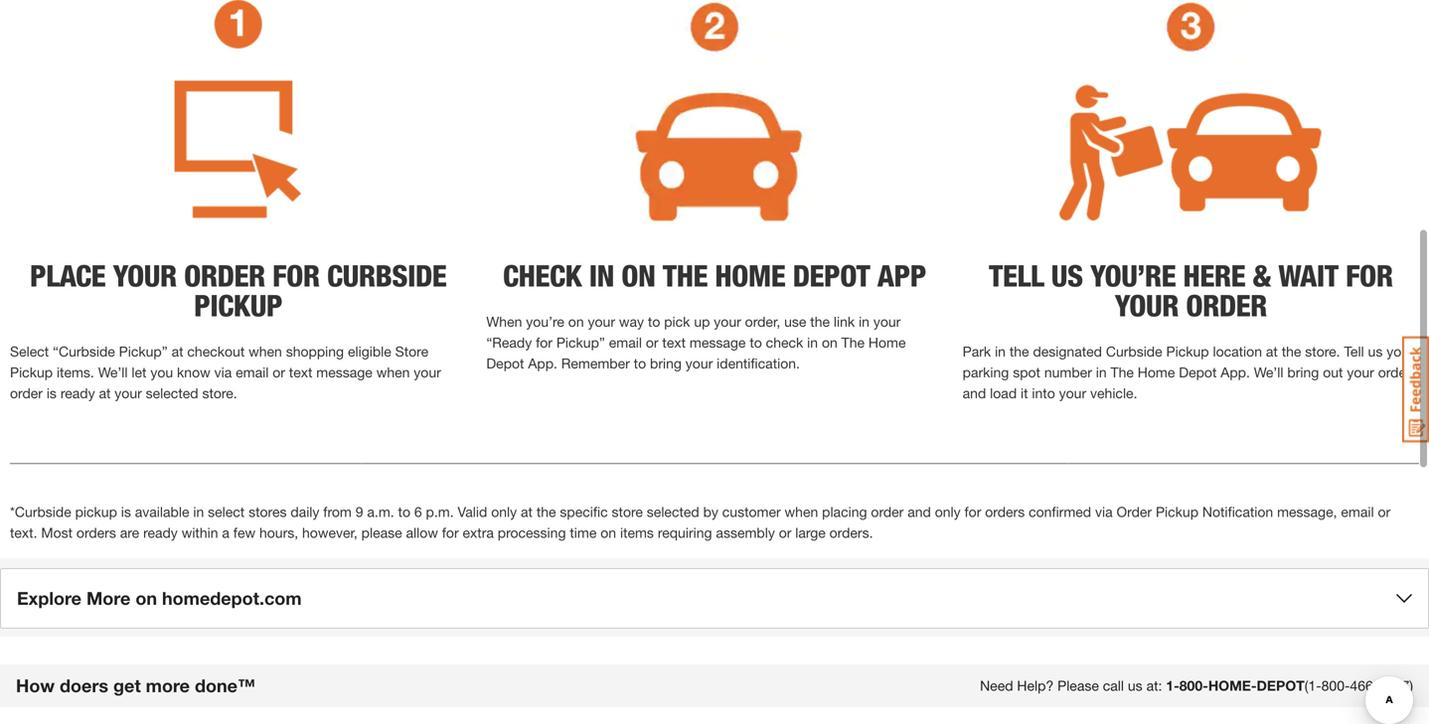 Task type: describe. For each thing, give the bounding box(es) containing it.
your right tell
[[1387, 344, 1414, 360]]

large
[[796, 525, 826, 541]]

explore
[[17, 588, 81, 609]]

place your order for curbside pickup
[[30, 258, 447, 323]]

most
[[41, 525, 73, 541]]

p.m.
[[426, 504, 454, 520]]

1 vertical spatial depot
[[1257, 678, 1305, 694]]

email inside select "curbside pickup" at checkout when shopping eligible store pickup items. we'll let you know via email or text message when your order is ready at your selected store.
[[236, 364, 269, 381]]

done™
[[195, 676, 255, 697]]

check
[[503, 258, 582, 293]]

order,
[[745, 314, 781, 330]]

the up the spot on the right of page
[[1010, 344, 1029, 360]]

tell
[[989, 258, 1044, 293]]

6
[[414, 504, 422, 520]]

up
[[694, 314, 710, 330]]

homedepot.com
[[162, 588, 302, 609]]

select
[[208, 504, 245, 520]]

park
[[963, 344, 991, 360]]

us
[[1051, 258, 1083, 293]]

home inside when you're on your way to pick up your order, use the link in your "ready for pickup" email or text message to check in on the home depot app. remember to bring your identification.
[[869, 335, 906, 351]]

"curbside
[[53, 344, 115, 360]]

for inside place your order for curbside pickup
[[272, 258, 320, 293]]

please
[[361, 525, 402, 541]]

curbside
[[327, 258, 447, 293]]

bring inside when you're on your way to pick up your order, use the link in your "ready for pickup" email or text message to check in on the home depot app. remember to bring your identification.
[[650, 355, 682, 372]]

requiring
[[658, 525, 712, 541]]

your down let
[[115, 385, 142, 402]]

store. inside 'park in the designated curbside pickup location at the store. tell us your parking spot number in the home depot app. we'll bring out your order and load it into your vehicle.'
[[1305, 344, 1340, 360]]

(1-
[[1305, 678, 1322, 694]]

confirmed
[[1029, 504, 1092, 520]]

pick
[[664, 314, 690, 330]]

park in the designated curbside pickup location at the store. tell us your parking spot number in the home depot app. we'll bring out your order and load it into your vehicle.
[[963, 344, 1414, 402]]

your down number
[[1059, 385, 1087, 402]]

within
[[182, 525, 218, 541]]

text inside when you're on your way to pick up your order, use the link in your "ready for pickup" email or text message to check in on the home depot app. remember to bring your identification.
[[662, 335, 686, 351]]

extra
[[463, 525, 494, 541]]

location
[[1213, 344, 1262, 360]]

how
[[16, 676, 55, 697]]

placing
[[822, 504, 867, 520]]

few
[[233, 525, 256, 541]]

pickup
[[194, 288, 282, 323]]

when you're on your way to pick up your order, use the link in your "ready for pickup" email or text message to check in on the home depot app. remember to bring your identification.
[[486, 314, 906, 372]]

your inside "tell us you're here & wait for your order"
[[1115, 288, 1179, 323]]

processing
[[498, 525, 566, 541]]

more
[[146, 676, 190, 697]]

on
[[622, 258, 655, 293]]

daily
[[291, 504, 319, 520]]

via inside *curbside pickup is available in select stores daily from 9 a.m. to 6 p.m. valid only at the specific store selected by customer when placing order and only for orders confirmed via order pickup notification message, email or text. most orders are ready within a few hours, however, please allow for extra processing time on items requiring assembly or large orders.
[[1095, 504, 1113, 520]]

the inside when you're on your way to pick up your order, use the link in your "ready for pickup" email or text message to check in on the home depot app. remember to bring your identification.
[[842, 335, 865, 351]]

at down "curbside in the top of the page
[[99, 385, 111, 402]]

to down way
[[634, 355, 646, 372]]

*curbside pickup is available in select stores daily from 9 a.m. to 6 p.m. valid only at the specific store selected by customer when placing order and only for orders confirmed via order pickup notification message, email or text. most orders are ready within a few hours, however, please allow for extra processing time on items requiring assembly or large orders.
[[10, 504, 1391, 541]]

notification
[[1203, 504, 1274, 520]]

your down tell
[[1347, 364, 1375, 381]]

designated
[[1033, 344, 1102, 360]]

at inside *curbside pickup is available in select stores daily from 9 a.m. to 6 p.m. valid only at the specific store selected by customer when placing order and only for orders confirmed via order pickup notification message, email or text. most orders are ready within a few hours, however, please allow for extra processing time on items requiring assembly or large orders.
[[521, 504, 533, 520]]

email inside when you're on your way to pick up your order, use the link in your "ready for pickup" email or text message to check in on the home depot app. remember to bring your identification.
[[609, 335, 642, 351]]

a
[[222, 525, 230, 541]]

stores
[[249, 504, 287, 520]]

valid
[[458, 504, 487, 520]]

way
[[619, 314, 644, 330]]

we'll inside select "curbside pickup" at checkout when shopping eligible store pickup items. we'll let you know via email or text message when your order is ready at your selected store.
[[98, 364, 128, 381]]

wait
[[1279, 258, 1339, 293]]

explore more on homedepot.com
[[17, 588, 302, 609]]

call
[[1103, 678, 1124, 694]]

select
[[10, 344, 49, 360]]

order
[[1117, 504, 1152, 520]]

parking
[[963, 364, 1009, 381]]

help?
[[1017, 678, 1054, 694]]

9
[[356, 504, 363, 520]]

items.
[[57, 364, 94, 381]]

1 vertical spatial us
[[1128, 678, 1143, 694]]

pickup
[[75, 504, 117, 520]]

spot
[[1013, 364, 1041, 381]]

to up identification.
[[750, 335, 762, 351]]

the right "location"
[[1282, 344, 1302, 360]]

is inside select "curbside pickup" at checkout when shopping eligible store pickup items. we'll let you know via email or text message when your order is ready at your selected store.
[[47, 385, 57, 402]]

vehicle.
[[1090, 385, 1138, 402]]

know
[[177, 364, 210, 381]]

when
[[486, 314, 522, 330]]

the inside *curbside pickup is available in select stores daily from 9 a.m. to 6 p.m. valid only at the specific store selected by customer when placing order and only for orders confirmed via order pickup notification message, email or text. most orders are ready within a few hours, however, please allow for extra processing time on items requiring assembly or large orders.
[[537, 504, 556, 520]]

hours,
[[259, 525, 298, 541]]

items
[[620, 525, 654, 541]]

we'll inside 'park in the designated curbside pickup location at the store. tell us your parking spot number in the home depot app. we'll bring out your order and load it into your vehicle.'
[[1254, 364, 1284, 381]]

tell
[[1344, 344, 1364, 360]]

remember
[[561, 355, 630, 372]]

on inside *curbside pickup is available in select stores daily from 9 a.m. to 6 p.m. valid only at the specific store selected by customer when placing order and only for orders confirmed via order pickup notification message, email or text. most orders are ready within a few hours, however, please allow for extra processing time on items requiring assembly or large orders.
[[601, 525, 616, 541]]

how doers get more done™
[[16, 676, 255, 697]]

the
[[663, 258, 708, 293]]

ready inside select "curbside pickup" at checkout when shopping eligible store pickup items. we'll let you know via email or text message when your order is ready at your selected store.
[[60, 385, 95, 402]]

order for *curbside pickup is available in select stores daily from 9 a.m. to 6 p.m. valid only at the specific store selected by customer when placing order and only for orders confirmed via order pickup notification message, email or text. most orders are ready within a few hours, however, please allow for extra processing time on items requiring assembly or large orders.
[[871, 504, 904, 520]]

*curbside
[[10, 504, 71, 520]]

explore more on homedepot.com button
[[0, 569, 1429, 629]]

and for load
[[963, 385, 986, 402]]

home-
[[1209, 678, 1257, 694]]

0 vertical spatial orders
[[985, 504, 1025, 520]]

the inside 'park in the designated curbside pickup location at the store. tell us your parking spot number in the home depot app. we'll bring out your order and load it into your vehicle.'
[[1111, 364, 1134, 381]]

in right park
[[995, 344, 1006, 360]]

the inside when you're on your way to pick up your order, use the link in your "ready for pickup" email or text message to check in on the home depot app. remember to bring your identification.
[[810, 314, 830, 330]]

to right way
[[648, 314, 660, 330]]

customer
[[722, 504, 781, 520]]

depot inside when you're on your way to pick up your order, use the link in your "ready for pickup" email or text message to check in on the home depot app. remember to bring your identification.
[[486, 355, 524, 372]]



Task type: vqa. For each thing, say whether or not it's contained in the screenshot.
Bring within Park in the designated Curbside Pickup location at the store. Tell us your parking spot number in The Home Depot App. We'll bring out your order and load it into your vehicle.
yes



Task type: locate. For each thing, give the bounding box(es) containing it.
in up vehicle.
[[1096, 364, 1107, 381]]

in
[[859, 314, 870, 330], [807, 335, 818, 351], [995, 344, 1006, 360], [1096, 364, 1107, 381], [193, 504, 204, 520]]

2 for from the left
[[1346, 258, 1393, 293]]

selected inside *curbside pickup is available in select stores daily from 9 a.m. to 6 p.m. valid only at the specific store selected by customer when placing order and only for orders confirmed via order pickup notification message, email or text. most orders are ready within a few hours, however, please allow for extra processing time on items requiring assembly or large orders.
[[647, 504, 699, 520]]

1 vertical spatial is
[[121, 504, 131, 520]]

pickup inside *curbside pickup is available in select stores daily from 9 a.m. to 6 p.m. valid only at the specific store selected by customer when placing order and only for orders confirmed via order pickup notification message, email or text. most orders are ready within a few hours, however, please allow for extra processing time on items requiring assembly or large orders.
[[1156, 504, 1199, 520]]

1 horizontal spatial order
[[871, 504, 904, 520]]

and right placing
[[908, 504, 931, 520]]

1 horizontal spatial home
[[1138, 364, 1175, 381]]

message down eligible
[[316, 364, 373, 381]]

from
[[323, 504, 352, 520]]

your right the place on the left
[[113, 258, 177, 293]]

image image
[[10, 0, 467, 65], [486, 0, 943, 65], [963, 0, 1419, 65], [10, 65, 467, 231], [486, 65, 943, 231], [963, 65, 1419, 231], [10, 445, 1419, 477]]

1 horizontal spatial message
[[690, 335, 746, 351]]

0 horizontal spatial store.
[[202, 385, 237, 402]]

here
[[1183, 258, 1246, 293]]

for left confirmed
[[965, 504, 981, 520]]

your
[[113, 258, 177, 293], [1115, 288, 1179, 323]]

0 horizontal spatial depot
[[486, 355, 524, 372]]

0 horizontal spatial text
[[289, 364, 313, 381]]

and
[[963, 385, 986, 402], [908, 504, 931, 520]]

identification.
[[717, 355, 800, 372]]

order up "location"
[[1186, 288, 1267, 323]]

ready inside *curbside pickup is available in select stores daily from 9 a.m. to 6 p.m. valid only at the specific store selected by customer when placing order and only for orders confirmed via order pickup notification message, email or text. most orders are ready within a few hours, however, please allow for extra processing time on items requiring assembly or large orders.
[[143, 525, 178, 541]]

in right "check"
[[807, 335, 818, 351]]

pickup inside 'park in the designated curbside pickup location at the store. tell us your parking spot number in the home depot app. we'll bring out your order and load it into your vehicle.'
[[1166, 344, 1209, 360]]

number
[[1045, 364, 1092, 381]]

the
[[810, 314, 830, 330], [1010, 344, 1029, 360], [1282, 344, 1302, 360], [537, 504, 556, 520]]

order down select
[[10, 385, 43, 402]]

message down up
[[690, 335, 746, 351]]

1 horizontal spatial only
[[935, 504, 961, 520]]

and inside 'park in the designated curbside pickup location at the store. tell us your parking spot number in the home depot app. we'll bring out your order and load it into your vehicle.'
[[963, 385, 986, 402]]

message,
[[1277, 504, 1337, 520]]

is inside *curbside pickup is available in select stores daily from 9 a.m. to 6 p.m. valid only at the specific store selected by customer when placing order and only for orders confirmed via order pickup notification message, email or text. most orders are ready within a few hours, however, please allow for extra processing time on items requiring assembly or large orders.
[[121, 504, 131, 520]]

1 horizontal spatial us
[[1368, 344, 1383, 360]]

text down shopping
[[289, 364, 313, 381]]

1 vertical spatial orders
[[76, 525, 116, 541]]

1 horizontal spatial for
[[1346, 258, 1393, 293]]

assembly
[[716, 525, 775, 541]]

us right tell
[[1368, 344, 1383, 360]]

orders down the pickup
[[76, 525, 116, 541]]

2 horizontal spatial order
[[1378, 364, 1411, 381]]

1 vertical spatial pickup
[[10, 364, 53, 381]]

order for park in the designated curbside pickup location at the store. tell us your parking spot number in the home depot app. we'll bring out your order and load it into your vehicle.
[[1378, 364, 1411, 381]]

your down up
[[686, 355, 713, 372]]

bring down the pick
[[650, 355, 682, 372]]

or
[[646, 335, 659, 351], [273, 364, 285, 381], [1378, 504, 1391, 520], [779, 525, 792, 541]]

the up vehicle.
[[1111, 364, 1134, 381]]

at inside 'park in the designated curbside pickup location at the store. tell us your parking spot number in the home depot app. we'll bring out your order and load it into your vehicle.'
[[1266, 344, 1278, 360]]

via
[[214, 364, 232, 381], [1095, 504, 1113, 520]]

for inside "tell us you're here & wait for your order"
[[1346, 258, 1393, 293]]

0 horizontal spatial email
[[236, 364, 269, 381]]

1 vertical spatial via
[[1095, 504, 1113, 520]]

app. down "ready
[[528, 355, 558, 372]]

tell us you're here & wait for your order
[[989, 258, 1393, 323]]

selected inside select "curbside pickup" at checkout when shopping eligible store pickup items. we'll let you know via email or text message when your order is ready at your selected store.
[[146, 385, 198, 402]]

bring inside 'park in the designated curbside pickup location at the store. tell us your parking spot number in the home depot app. we'll bring out your order and load it into your vehicle.'
[[1288, 364, 1319, 381]]

pickup" inside select "curbside pickup" at checkout when shopping eligible store pickup items. we'll let you know via email or text message when your order is ready at your selected store.
[[119, 344, 168, 360]]

allow
[[406, 525, 438, 541]]

we'll left let
[[98, 364, 128, 381]]

in
[[589, 258, 614, 293]]

is up are
[[121, 504, 131, 520]]

is
[[47, 385, 57, 402], [121, 504, 131, 520]]

store
[[395, 344, 429, 360]]

order right out
[[1378, 364, 1411, 381]]

on right you're
[[568, 314, 584, 330]]

are
[[120, 525, 139, 541]]

store
[[612, 504, 643, 520]]

pickup" up remember
[[556, 335, 605, 351]]

message inside when you're on your way to pick up your order, use the link in your "ready for pickup" email or text message to check in on the home depot app. remember to bring your identification.
[[690, 335, 746, 351]]

you're
[[1090, 258, 1176, 293]]

order up "checkout"
[[184, 258, 265, 293]]

1 horizontal spatial the
[[1111, 364, 1134, 381]]

1 vertical spatial when
[[376, 364, 410, 381]]

2 vertical spatial for
[[442, 525, 459, 541]]

0 vertical spatial is
[[47, 385, 57, 402]]

curbside
[[1106, 344, 1163, 360]]

pickup inside select "curbside pickup" at checkout when shopping eligible store pickup items. we'll let you know via email or text message when your order is ready at your selected store.
[[10, 364, 53, 381]]

on right the 'more'
[[136, 588, 157, 609]]

0 vertical spatial home
[[869, 335, 906, 351]]

0 vertical spatial the
[[842, 335, 865, 351]]

is down select
[[47, 385, 57, 402]]

available
[[135, 504, 189, 520]]

pickup
[[1166, 344, 1209, 360], [10, 364, 53, 381], [1156, 504, 1199, 520]]

on right the time
[[601, 525, 616, 541]]

we'll
[[98, 364, 128, 381], [1254, 364, 1284, 381]]

1 horizontal spatial for
[[536, 335, 553, 351]]

2 we'll from the left
[[1254, 364, 1284, 381]]

when inside *curbside pickup is available in select stores daily from 9 a.m. to 6 p.m. valid only at the specific store selected by customer when placing order and only for orders confirmed via order pickup notification message, email or text. most orders are ready within a few hours, however, please allow for extra processing time on items requiring assembly or large orders.
[[785, 504, 818, 520]]

need
[[980, 678, 1013, 694]]

800- right at:
[[1180, 678, 1209, 694]]

1 horizontal spatial app.
[[1221, 364, 1250, 381]]

1 only from the left
[[491, 504, 517, 520]]

1 horizontal spatial via
[[1095, 504, 1113, 520]]

1 horizontal spatial depot
[[1179, 364, 1217, 381]]

by
[[703, 504, 719, 520]]

check
[[766, 335, 803, 351]]

1 horizontal spatial bring
[[1288, 364, 1319, 381]]

the left link
[[810, 314, 830, 330]]

0 vertical spatial when
[[249, 344, 282, 360]]

let
[[132, 364, 147, 381]]

for right wait
[[1346, 258, 1393, 293]]

0 horizontal spatial bring
[[650, 355, 682, 372]]

at:
[[1147, 678, 1162, 694]]

1 vertical spatial for
[[965, 504, 981, 520]]

1 vertical spatial the
[[1111, 364, 1134, 381]]

only
[[491, 504, 517, 520], [935, 504, 961, 520]]

0 horizontal spatial app.
[[528, 355, 558, 372]]

0 horizontal spatial via
[[214, 364, 232, 381]]

home down curbside
[[1138, 364, 1175, 381]]

order inside select "curbside pickup" at checkout when shopping eligible store pickup items. we'll let you know via email or text message when your order is ready at your selected store.
[[10, 385, 43, 402]]

email
[[609, 335, 642, 351], [236, 364, 269, 381], [1341, 504, 1374, 520]]

2 vertical spatial order
[[871, 504, 904, 520]]

bring left out
[[1288, 364, 1319, 381]]

0 horizontal spatial selected
[[146, 385, 198, 402]]

0 vertical spatial ready
[[60, 385, 95, 402]]

store. inside select "curbside pickup" at checkout when shopping eligible store pickup items. we'll let you know via email or text message when your order is ready at your selected store.
[[202, 385, 237, 402]]

1 horizontal spatial selected
[[647, 504, 699, 520]]

order up orders.
[[871, 504, 904, 520]]

pickup right the order
[[1156, 504, 1199, 520]]

pickup"
[[556, 335, 605, 351], [119, 344, 168, 360]]

doers
[[60, 676, 108, 697]]

on
[[568, 314, 584, 330], [822, 335, 838, 351], [601, 525, 616, 541], [136, 588, 157, 609]]

message
[[690, 335, 746, 351], [316, 364, 373, 381]]

1 horizontal spatial is
[[121, 504, 131, 520]]

or inside when you're on your way to pick up your order, use the link in your "ready for pickup" email or text message to check in on the home depot app. remember to bring your identification.
[[646, 335, 659, 351]]

0 horizontal spatial us
[[1128, 678, 1143, 694]]

0 vertical spatial email
[[609, 335, 642, 351]]

selected up requiring
[[647, 504, 699, 520]]

pickup down select
[[10, 364, 53, 381]]

email right message,
[[1341, 504, 1374, 520]]

1 vertical spatial store.
[[202, 385, 237, 402]]

0 vertical spatial selected
[[146, 385, 198, 402]]

us inside 'park in the designated curbside pickup location at the store. tell us your parking spot number in the home depot app. we'll bring out your order and load it into your vehicle.'
[[1368, 344, 1383, 360]]

1 vertical spatial selected
[[647, 504, 699, 520]]

store. up out
[[1305, 344, 1340, 360]]

your up curbside
[[1115, 288, 1179, 323]]

app. down "location"
[[1221, 364, 1250, 381]]

0 horizontal spatial when
[[249, 344, 282, 360]]

0 horizontal spatial order
[[184, 258, 265, 293]]

depot down "ready
[[486, 355, 524, 372]]

at right "location"
[[1266, 344, 1278, 360]]

2 vertical spatial pickup
[[1156, 504, 1199, 520]]

please
[[1058, 678, 1099, 694]]

at up processing on the bottom of the page
[[521, 504, 533, 520]]

0 horizontal spatial your
[[113, 258, 177, 293]]

0 vertical spatial store.
[[1305, 344, 1340, 360]]

app
[[878, 258, 926, 293]]

check in on the home depot app
[[503, 258, 926, 293]]

you
[[150, 364, 173, 381]]

pickup" up let
[[119, 344, 168, 360]]

your left way
[[588, 314, 615, 330]]

your down store
[[414, 364, 441, 381]]

3337)
[[1379, 678, 1413, 694]]

0 horizontal spatial home
[[869, 335, 906, 351]]

2 horizontal spatial for
[[965, 504, 981, 520]]

your right up
[[714, 314, 741, 330]]

1 800- from the left
[[1180, 678, 1209, 694]]

your
[[588, 314, 615, 330], [714, 314, 741, 330], [874, 314, 901, 330], [1387, 344, 1414, 360], [686, 355, 713, 372], [414, 364, 441, 381], [1347, 364, 1375, 381], [115, 385, 142, 402], [1059, 385, 1087, 402]]

get
[[113, 676, 141, 697]]

0 vertical spatial depot
[[793, 258, 870, 293]]

time
[[570, 525, 597, 541]]

order inside 'park in the designated curbside pickup location at the store. tell us your parking spot number in the home depot app. we'll bring out your order and load it into your vehicle.'
[[1378, 364, 1411, 381]]

selected
[[146, 385, 198, 402], [647, 504, 699, 520]]

email down way
[[609, 335, 642, 351]]

depot left 466- on the bottom of page
[[1257, 678, 1305, 694]]

message inside select "curbside pickup" at checkout when shopping eligible store pickup items. we'll let you know via email or text message when your order is ready at your selected store.
[[316, 364, 373, 381]]

us left at:
[[1128, 678, 1143, 694]]

to left 6
[[398, 504, 411, 520]]

when right "checkout"
[[249, 344, 282, 360]]

when up large
[[785, 504, 818, 520]]

home
[[715, 258, 786, 293]]

a.m.
[[367, 504, 394, 520]]

to
[[648, 314, 660, 330], [750, 335, 762, 351], [634, 355, 646, 372], [398, 504, 411, 520]]

it
[[1021, 385, 1028, 402]]

1 horizontal spatial when
[[376, 364, 410, 381]]

on inside the explore more on homedepot.com dropdown button
[[136, 588, 157, 609]]

&
[[1253, 258, 1271, 293]]

2 vertical spatial email
[[1341, 504, 1374, 520]]

1 horizontal spatial and
[[963, 385, 986, 402]]

0 horizontal spatial 800-
[[1180, 678, 1209, 694]]

order inside *curbside pickup is available in select stores daily from 9 a.m. to 6 p.m. valid only at the specific store selected by customer when placing order and only for orders confirmed via order pickup notification message, email or text. most orders are ready within a few hours, however, please allow for extra processing time on items requiring assembly or large orders.
[[871, 504, 904, 520]]

2 vertical spatial when
[[785, 504, 818, 520]]

checkout
[[187, 344, 245, 360]]

at
[[172, 344, 183, 360], [1266, 344, 1278, 360], [99, 385, 111, 402], [521, 504, 533, 520]]

1 horizontal spatial depot
[[1257, 678, 1305, 694]]

home down app
[[869, 335, 906, 351]]

0 horizontal spatial message
[[316, 364, 373, 381]]

however,
[[302, 525, 358, 541]]

for
[[272, 258, 320, 293], [1346, 258, 1393, 293]]

via down "checkout"
[[214, 364, 232, 381]]

1 horizontal spatial order
[[1186, 288, 1267, 323]]

1 for from the left
[[272, 258, 320, 293]]

ready down the items.
[[60, 385, 95, 402]]

800- left 3337)
[[1322, 678, 1350, 694]]

your right link
[[874, 314, 901, 330]]

home inside 'park in the designated curbside pickup location at the store. tell us your parking spot number in the home depot app. we'll bring out your order and load it into your vehicle.'
[[1138, 364, 1175, 381]]

0 vertical spatial and
[[963, 385, 986, 402]]

0 vertical spatial for
[[536, 335, 553, 351]]

1 we'll from the left
[[98, 364, 128, 381]]

load
[[990, 385, 1017, 402]]

orders left confirmed
[[985, 504, 1025, 520]]

for down p.m.
[[442, 525, 459, 541]]

you're
[[526, 314, 565, 330]]

link
[[834, 314, 855, 330]]

text.
[[10, 525, 37, 541]]

1 horizontal spatial orders
[[985, 504, 1025, 520]]

feedback link image
[[1403, 336, 1429, 443]]

order inside place your order for curbside pickup
[[184, 258, 265, 293]]

email down "checkout"
[[236, 364, 269, 381]]

2 800- from the left
[[1322, 678, 1350, 694]]

text inside select "curbside pickup" at checkout when shopping eligible store pickup items. we'll let you know via email or text message when your order is ready at your selected store.
[[289, 364, 313, 381]]

2 horizontal spatial email
[[1341, 504, 1374, 520]]

pickup left "location"
[[1166, 344, 1209, 360]]

on down link
[[822, 335, 838, 351]]

use
[[784, 314, 807, 330]]

0 horizontal spatial only
[[491, 504, 517, 520]]

1 horizontal spatial we'll
[[1254, 364, 1284, 381]]

us
[[1368, 344, 1383, 360], [1128, 678, 1143, 694]]

0 horizontal spatial pickup"
[[119, 344, 168, 360]]

0 vertical spatial via
[[214, 364, 232, 381]]

2 horizontal spatial when
[[785, 504, 818, 520]]

email inside *curbside pickup is available in select stores daily from 9 a.m. to 6 p.m. valid only at the specific store selected by customer when placing order and only for orders confirmed via order pickup notification message, email or text. most orders are ready within a few hours, however, please allow for extra processing time on items requiring assembly or large orders.
[[1341, 504, 1374, 520]]

the up processing on the bottom of the page
[[537, 504, 556, 520]]

0 horizontal spatial depot
[[793, 258, 870, 293]]

1 horizontal spatial store.
[[1305, 344, 1340, 360]]

order inside "tell us you're here & wait for your order"
[[1186, 288, 1267, 323]]

0 horizontal spatial the
[[842, 335, 865, 351]]

your inside place your order for curbside pickup
[[113, 258, 177, 293]]

depot inside 'park in the designated curbside pickup location at the store. tell us your parking spot number in the home depot app. we'll bring out your order and load it into your vehicle.'
[[1179, 364, 1217, 381]]

1 horizontal spatial 800-
[[1322, 678, 1350, 694]]

0 horizontal spatial order
[[10, 385, 43, 402]]

selected down you
[[146, 385, 198, 402]]

1 vertical spatial and
[[908, 504, 931, 520]]

we'll down "location"
[[1254, 364, 1284, 381]]

1-
[[1166, 678, 1180, 694]]

store.
[[1305, 344, 1340, 360], [202, 385, 237, 402]]

depot up link
[[793, 258, 870, 293]]

1 horizontal spatial your
[[1115, 288, 1179, 323]]

0 horizontal spatial ready
[[60, 385, 95, 402]]

home
[[869, 335, 906, 351], [1138, 364, 1175, 381]]

1 horizontal spatial pickup"
[[556, 335, 605, 351]]

app. inside when you're on your way to pick up your order, use the link in your "ready for pickup" email or text message to check in on the home depot app. remember to bring your identification.
[[528, 355, 558, 372]]

for down you're
[[536, 335, 553, 351]]

0 vertical spatial pickup
[[1166, 344, 1209, 360]]

at up you
[[172, 344, 183, 360]]

466-
[[1350, 678, 1379, 694]]

the down link
[[842, 335, 865, 351]]

1 horizontal spatial ready
[[143, 525, 178, 541]]

0 horizontal spatial for
[[272, 258, 320, 293]]

0 vertical spatial order
[[1378, 364, 1411, 381]]

0 horizontal spatial and
[[908, 504, 931, 520]]

via inside select "curbside pickup" at checkout when shopping eligible store pickup items. we'll let you know via email or text message when your order is ready at your selected store.
[[214, 364, 232, 381]]

for inside when you're on your way to pick up your order, use the link in your "ready for pickup" email or text message to check in on the home depot app. remember to bring your identification.
[[536, 335, 553, 351]]

1 horizontal spatial email
[[609, 335, 642, 351]]

in inside *curbside pickup is available in select stores daily from 9 a.m. to 6 p.m. valid only at the specific store selected by customer when placing order and only for orders confirmed via order pickup notification message, email or text. most orders are ready within a few hours, however, please allow for extra processing time on items requiring assembly or large orders.
[[193, 504, 204, 520]]

0 horizontal spatial orders
[[76, 525, 116, 541]]

1 vertical spatial ready
[[143, 525, 178, 541]]

pickup" inside when you're on your way to pick up your order, use the link in your "ready for pickup" email or text message to check in on the home depot app. remember to bring your identification.
[[556, 335, 605, 351]]

depot down "location"
[[1179, 364, 1217, 381]]

2 only from the left
[[935, 504, 961, 520]]

in up within at the bottom left of page
[[193, 504, 204, 520]]

0 vertical spatial text
[[662, 335, 686, 351]]

0 horizontal spatial we'll
[[98, 364, 128, 381]]

1 vertical spatial message
[[316, 364, 373, 381]]

or inside select "curbside pickup" at checkout when shopping eligible store pickup items. we'll let you know via email or text message when your order is ready at your selected store.
[[273, 364, 285, 381]]

to inside *curbside pickup is available in select stores daily from 9 a.m. to 6 p.m. valid only at the specific store selected by customer when placing order and only for orders confirmed via order pickup notification message, email or text. most orders are ready within a few hours, however, please allow for extra processing time on items requiring assembly or large orders.
[[398, 504, 411, 520]]

1 horizontal spatial text
[[662, 335, 686, 351]]

1 vertical spatial text
[[289, 364, 313, 381]]

text down the pick
[[662, 335, 686, 351]]

when down store
[[376, 364, 410, 381]]

and down parking in the bottom of the page
[[963, 385, 986, 402]]

1 vertical spatial order
[[10, 385, 43, 402]]

0 horizontal spatial is
[[47, 385, 57, 402]]

shopping
[[286, 344, 344, 360]]

ready down available
[[143, 525, 178, 541]]

store. down know
[[202, 385, 237, 402]]

depot
[[486, 355, 524, 372], [1179, 364, 1217, 381]]

0 vertical spatial message
[[690, 335, 746, 351]]

1 vertical spatial email
[[236, 364, 269, 381]]

orders.
[[830, 525, 873, 541]]

1 vertical spatial home
[[1138, 364, 1175, 381]]

for up shopping
[[272, 258, 320, 293]]

via left the order
[[1095, 504, 1113, 520]]

"ready
[[486, 335, 532, 351]]

and for only
[[908, 504, 931, 520]]

more
[[86, 588, 131, 609]]

specific
[[560, 504, 608, 520]]

app. inside 'park in the designated curbside pickup location at the store. tell us your parking spot number in the home depot app. we'll bring out your order and load it into your vehicle.'
[[1221, 364, 1250, 381]]

0 horizontal spatial for
[[442, 525, 459, 541]]

and inside *curbside pickup is available in select stores daily from 9 a.m. to 6 p.m. valid only at the specific store selected by customer when placing order and only for orders confirmed via order pickup notification message, email or text. most orders are ready within a few hours, however, please allow for extra processing time on items requiring assembly or large orders.
[[908, 504, 931, 520]]

0 vertical spatial us
[[1368, 344, 1383, 360]]

in right link
[[859, 314, 870, 330]]

order
[[1378, 364, 1411, 381], [10, 385, 43, 402], [871, 504, 904, 520]]



